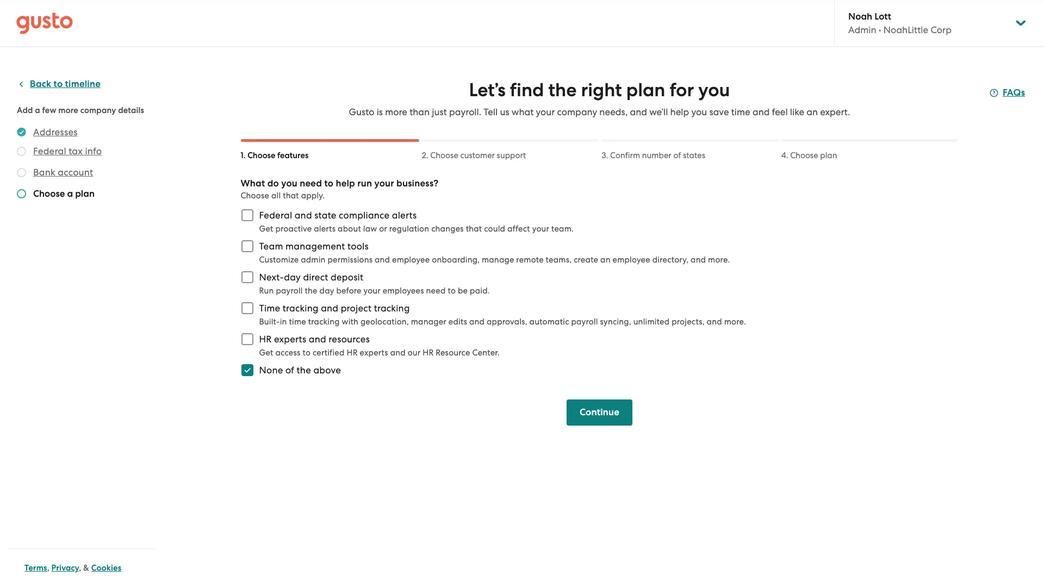 Task type: describe. For each thing, give the bounding box(es) containing it.
the for payroll
[[305, 286, 317, 296]]

info
[[85, 146, 102, 157]]

terms
[[24, 563, 47, 573]]

project
[[341, 303, 372, 314]]

just
[[432, 107, 447, 117]]

Federal and state compliance alerts checkbox
[[235, 203, 259, 227]]

what
[[512, 107, 534, 117]]

2 , from the left
[[79, 563, 81, 573]]

our
[[408, 348, 421, 358]]

run
[[259, 286, 274, 296]]

team
[[259, 241, 283, 252]]

0 horizontal spatial alerts
[[314, 224, 336, 234]]

back to timeline
[[30, 78, 101, 90]]

like
[[790, 107, 804, 117]]

directory,
[[652, 255, 689, 265]]

2 horizontal spatial hr
[[423, 348, 434, 358]]

your inside what do you need to help run your business? choose all that apply.
[[374, 178, 394, 189]]

faqs
[[1003, 87, 1025, 98]]

1 vertical spatial need
[[426, 286, 446, 296]]

0 horizontal spatial hr
[[259, 334, 272, 345]]

1 employee from the left
[[392, 255, 430, 265]]

team.
[[551, 224, 574, 234]]

a for plan
[[67, 188, 73, 200]]

and left our
[[390, 348, 406, 358]]

1 vertical spatial experts
[[360, 348, 388, 358]]

&
[[83, 563, 89, 573]]

teams,
[[546, 255, 572, 265]]

and down or
[[375, 255, 390, 265]]

get proactive alerts about law or regulation changes that could affect your team.
[[259, 224, 574, 234]]

details
[[118, 106, 144, 115]]

terms , privacy , & cookies
[[24, 563, 121, 573]]

1 horizontal spatial of
[[673, 151, 681, 160]]

compliance
[[339, 210, 390, 221]]

before
[[336, 286, 361, 296]]

continue button
[[567, 400, 633, 426]]

affect
[[507, 224, 530, 234]]

resource
[[436, 348, 470, 358]]

and left "we'll" at right
[[630, 107, 647, 117]]

timeline
[[65, 78, 101, 90]]

features
[[277, 151, 308, 160]]

team management tools
[[259, 241, 369, 252]]

0 horizontal spatial experts
[[274, 334, 306, 345]]

the for find
[[548, 79, 577, 101]]

choose for choose a plan
[[33, 188, 65, 200]]

few
[[42, 106, 56, 115]]

expert.
[[820, 107, 850, 117]]

center.
[[472, 348, 500, 358]]

onboarding,
[[432, 255, 480, 265]]

tax
[[69, 146, 83, 157]]

addresses button
[[33, 126, 78, 139]]

law
[[363, 224, 377, 234]]

for
[[670, 79, 694, 101]]

1 check image from the top
[[17, 168, 26, 177]]

Next-day direct deposit checkbox
[[235, 265, 259, 289]]

0 horizontal spatial of
[[285, 365, 294, 376]]

to down hr experts and resources
[[303, 348, 311, 358]]

get for hr
[[259, 348, 273, 358]]

add a few more company details
[[17, 106, 144, 115]]

and right directory, on the right of page
[[691, 255, 706, 265]]

choose inside what do you need to help run your business? choose all that apply.
[[241, 191, 269, 201]]

syncing,
[[600, 317, 631, 327]]

corp
[[931, 24, 952, 35]]

right
[[581, 79, 622, 101]]

bank account
[[33, 167, 93, 178]]

and down before
[[321, 303, 338, 314]]

company inside let's find the right plan for you gusto is more than just payroll. tell us what your company needs, and we'll help you save time and feel like an expert.
[[557, 107, 597, 117]]

certified
[[313, 348, 345, 358]]

0 horizontal spatial payroll
[[276, 286, 303, 296]]

2 check image from the top
[[17, 189, 26, 198]]

to inside what do you need to help run your business? choose all that apply.
[[324, 178, 333, 189]]

check image
[[17, 147, 26, 156]]

confirm number of states
[[610, 151, 705, 160]]

tracking up in at the left
[[283, 303, 319, 314]]

about
[[338, 224, 361, 234]]

the for of
[[297, 365, 311, 376]]

to inside button
[[54, 78, 63, 90]]

number
[[642, 151, 672, 160]]

federal tax info button
[[33, 145, 102, 158]]

noahlittle
[[884, 24, 928, 35]]

remote
[[516, 255, 544, 265]]

none
[[259, 365, 283, 376]]

tell
[[484, 107, 498, 117]]

cookies button
[[91, 562, 121, 575]]

help inside what do you need to help run your business? choose all that apply.
[[336, 178, 355, 189]]

management
[[286, 241, 345, 252]]

terms link
[[24, 563, 47, 573]]

customize
[[259, 255, 299, 265]]

changes
[[431, 224, 464, 234]]

all
[[271, 191, 281, 201]]

choose features
[[248, 151, 308, 160]]

run payroll the day before your employees need to be paid.
[[259, 286, 490, 296]]

to left be
[[448, 286, 456, 296]]

0 vertical spatial you
[[698, 79, 730, 101]]

0 horizontal spatial time
[[289, 317, 306, 327]]

your inside let's find the right plan for you gusto is more than just payroll. tell us what your company needs, and we'll help you save time and feel like an expert.
[[536, 107, 555, 117]]

and right edits
[[469, 317, 485, 327]]

us
[[500, 107, 509, 117]]

or
[[379, 224, 387, 234]]

support
[[497, 151, 526, 160]]

manage
[[482, 255, 514, 265]]

could
[[484, 224, 505, 234]]

circle check image
[[17, 126, 26, 139]]

is
[[377, 107, 383, 117]]

2 employee from the left
[[613, 255, 650, 265]]

automatic
[[529, 317, 569, 327]]

lott
[[875, 11, 891, 22]]



Task type: locate. For each thing, give the bounding box(es) containing it.
help
[[670, 107, 689, 117], [336, 178, 355, 189]]

, left privacy link
[[47, 563, 49, 573]]

0 vertical spatial help
[[670, 107, 689, 117]]

what
[[241, 178, 265, 189]]

the
[[548, 79, 577, 101], [305, 286, 317, 296], [297, 365, 311, 376]]

0 vertical spatial of
[[673, 151, 681, 160]]

federal inside button
[[33, 146, 66, 157]]

get up none on the bottom left of the page
[[259, 348, 273, 358]]

hr down resources
[[347, 348, 358, 358]]

choose for choose features
[[248, 151, 275, 160]]

get up "team"
[[259, 224, 273, 234]]

get access to certified hr experts and our hr resource center.
[[259, 348, 500, 358]]

0 vertical spatial time
[[731, 107, 750, 117]]

check image
[[17, 168, 26, 177], [17, 189, 26, 198]]

addresses
[[33, 127, 78, 138]]

federal down all on the left top of the page
[[259, 210, 292, 221]]

more. right projects,
[[724, 317, 746, 327]]

0 horizontal spatial day
[[284, 272, 301, 283]]

1 horizontal spatial an
[[807, 107, 818, 117]]

need up 'apply.'
[[300, 178, 322, 189]]

1 vertical spatial federal
[[259, 210, 292, 221]]

day down direct
[[320, 286, 334, 296]]

proactive
[[275, 224, 312, 234]]

choose customer support
[[430, 151, 526, 160]]

you right do
[[281, 178, 297, 189]]

federal for federal tax info
[[33, 146, 66, 157]]

projects,
[[672, 317, 705, 327]]

0 vertical spatial check image
[[17, 168, 26, 177]]

experts up access
[[274, 334, 306, 345]]

time right in at the left
[[289, 317, 306, 327]]

1 horizontal spatial federal
[[259, 210, 292, 221]]

gusto
[[349, 107, 374, 117]]

1 horizontal spatial need
[[426, 286, 446, 296]]

next-
[[259, 272, 284, 283]]

payroll left syncing,
[[571, 317, 598, 327]]

0 vertical spatial payroll
[[276, 286, 303, 296]]

noah lott admin • noahlittle corp
[[848, 11, 952, 35]]

home image
[[16, 12, 73, 34]]

1 get from the top
[[259, 224, 273, 234]]

deposit
[[331, 272, 363, 283]]

resources
[[329, 334, 370, 345]]

customize admin permissions and employee onboarding, manage remote teams, create an employee directory, and more.
[[259, 255, 730, 265]]

time inside let's find the right plan for you gusto is more than just payroll. tell us what your company needs, and we'll help you save time and feel like an expert.
[[731, 107, 750, 117]]

that left could
[[466, 224, 482, 234]]

a
[[35, 106, 40, 115], [67, 188, 73, 200]]

0 horizontal spatial federal
[[33, 146, 66, 157]]

1 horizontal spatial company
[[557, 107, 597, 117]]

faqs button
[[990, 86, 1025, 100]]

that inside what do you need to help run your business? choose all that apply.
[[283, 191, 299, 201]]

employees
[[383, 286, 424, 296]]

the left above
[[297, 365, 311, 376]]

0 horizontal spatial an
[[600, 255, 611, 265]]

1 vertical spatial alerts
[[314, 224, 336, 234]]

and right projects,
[[707, 317, 722, 327]]

0 horizontal spatial ,
[[47, 563, 49, 573]]

federal down addresses button
[[33, 146, 66, 157]]

1 horizontal spatial time
[[731, 107, 750, 117]]

bank
[[33, 167, 55, 178]]

of
[[673, 151, 681, 160], [285, 365, 294, 376]]

a left few on the left of the page
[[35, 106, 40, 115]]

back to timeline button
[[17, 78, 101, 91]]

1 vertical spatial a
[[67, 188, 73, 200]]

built-in time tracking with geolocation, manager edits and approvals, automatic payroll syncing, unlimited projects, and more.
[[259, 317, 746, 327]]

tracking down "time tracking and project tracking"
[[308, 317, 340, 327]]

1 vertical spatial of
[[285, 365, 294, 376]]

business?
[[396, 178, 439, 189]]

more
[[58, 106, 78, 115], [385, 107, 407, 117]]

choose down "what"
[[241, 191, 269, 201]]

choose inside choose a plan list
[[33, 188, 65, 200]]

time tracking and project tracking
[[259, 303, 410, 314]]

add
[[17, 106, 33, 115]]

2 vertical spatial you
[[281, 178, 297, 189]]

federal for federal and state compliance alerts
[[259, 210, 292, 221]]

day down customize
[[284, 272, 301, 283]]

0 vertical spatial need
[[300, 178, 322, 189]]

plan inside list
[[75, 188, 95, 200]]

create
[[574, 255, 598, 265]]

plan
[[626, 79, 665, 101], [820, 151, 837, 160], [75, 188, 95, 200]]

more inside let's find the right plan for you gusto is more than just payroll. tell us what your company needs, and we'll help you save time and feel like an expert.
[[385, 107, 407, 117]]

tools
[[347, 241, 369, 252]]

continue
[[580, 407, 619, 418]]

account
[[58, 167, 93, 178]]

time
[[731, 107, 750, 117], [289, 317, 306, 327]]

1 horizontal spatial more
[[385, 107, 407, 117]]

1 vertical spatial an
[[600, 255, 611, 265]]

1 vertical spatial plan
[[820, 151, 837, 160]]

0 vertical spatial that
[[283, 191, 299, 201]]

1 vertical spatial that
[[466, 224, 482, 234]]

0 horizontal spatial employee
[[392, 255, 430, 265]]

approvals,
[[487, 317, 527, 327]]

that right all on the left top of the page
[[283, 191, 299, 201]]

cookies
[[91, 563, 121, 573]]

your left team.
[[532, 224, 549, 234]]

more. right directory, on the right of page
[[708, 255, 730, 265]]

0 vertical spatial more.
[[708, 255, 730, 265]]

plan down expert.
[[820, 151, 837, 160]]

federal tax info
[[33, 146, 102, 157]]

2 get from the top
[[259, 348, 273, 358]]

and up proactive
[[295, 210, 312, 221]]

hr
[[259, 334, 272, 345], [347, 348, 358, 358], [423, 348, 434, 358]]

0 vertical spatial alerts
[[392, 210, 417, 221]]

choose down bank
[[33, 188, 65, 200]]

0 vertical spatial a
[[35, 106, 40, 115]]

•
[[879, 24, 881, 35]]

than
[[410, 107, 430, 117]]

experts down resources
[[360, 348, 388, 358]]

0 horizontal spatial a
[[35, 106, 40, 115]]

0 vertical spatial an
[[807, 107, 818, 117]]

plan down the "account"
[[75, 188, 95, 200]]

0 vertical spatial plan
[[626, 79, 665, 101]]

0 vertical spatial get
[[259, 224, 273, 234]]

2 vertical spatial the
[[297, 365, 311, 376]]

need inside what do you need to help run your business? choose all that apply.
[[300, 178, 322, 189]]

1 horizontal spatial experts
[[360, 348, 388, 358]]

plan inside let's find the right plan for you gusto is more than just payroll. tell us what your company needs, and we'll help you save time and feel like an expert.
[[626, 79, 665, 101]]

let's
[[469, 79, 506, 101]]

1 vertical spatial help
[[336, 178, 355, 189]]

help inside let's find the right plan for you gusto is more than just payroll. tell us what your company needs, and we'll help you save time and feel like an expert.
[[670, 107, 689, 117]]

0 horizontal spatial company
[[80, 106, 116, 115]]

hr right our
[[423, 348, 434, 358]]

Time tracking and project tracking checkbox
[[235, 296, 259, 320]]

you
[[698, 79, 730, 101], [691, 107, 707, 117], [281, 178, 297, 189]]

HR experts and resources checkbox
[[235, 327, 259, 351]]

day
[[284, 272, 301, 283], [320, 286, 334, 296]]

customer
[[460, 151, 495, 160]]

payroll down next-
[[276, 286, 303, 296]]

run
[[357, 178, 372, 189]]

0 vertical spatial experts
[[274, 334, 306, 345]]

help right "we'll" at right
[[670, 107, 689, 117]]

Team management tools checkbox
[[235, 234, 259, 258]]

2 vertical spatial plan
[[75, 188, 95, 200]]

more right few on the left of the page
[[58, 106, 78, 115]]

apply.
[[301, 191, 325, 201]]

1 horizontal spatial plan
[[626, 79, 665, 101]]

choose down the like
[[790, 151, 818, 160]]

1 vertical spatial day
[[320, 286, 334, 296]]

the inside let's find the right plan for you gusto is more than just payroll. tell us what your company needs, and we'll help you save time and feel like an expert.
[[548, 79, 577, 101]]

privacy
[[51, 563, 79, 573]]

access
[[275, 348, 301, 358]]

1 horizontal spatial hr
[[347, 348, 358, 358]]

help left run
[[336, 178, 355, 189]]

1 vertical spatial check image
[[17, 189, 26, 198]]

a inside choose a plan list
[[67, 188, 73, 200]]

you inside what do you need to help run your business? choose all that apply.
[[281, 178, 297, 189]]

admin
[[301, 255, 326, 265]]

0 vertical spatial federal
[[33, 146, 66, 157]]

your
[[536, 107, 555, 117], [374, 178, 394, 189], [532, 224, 549, 234], [364, 286, 381, 296]]

1 horizontal spatial day
[[320, 286, 334, 296]]

1 vertical spatial more.
[[724, 317, 746, 327]]

payroll.
[[449, 107, 481, 117]]

tracking up geolocation,
[[374, 303, 410, 314]]

we'll
[[649, 107, 668, 117]]

save
[[709, 107, 729, 117]]

feel
[[772, 107, 788, 117]]

1 vertical spatial the
[[305, 286, 317, 296]]

payroll
[[276, 286, 303, 296], [571, 317, 598, 327]]

choose for choose customer support
[[430, 151, 458, 160]]

a down the "account"
[[67, 188, 73, 200]]

None of the above checkbox
[[235, 358, 259, 382]]

do
[[267, 178, 279, 189]]

alerts
[[392, 210, 417, 221], [314, 224, 336, 234]]

0 horizontal spatial need
[[300, 178, 322, 189]]

in
[[280, 317, 287, 327]]

employee down regulation
[[392, 255, 430, 265]]

an right the like
[[807, 107, 818, 117]]

that
[[283, 191, 299, 201], [466, 224, 482, 234]]

1 horizontal spatial employee
[[613, 255, 650, 265]]

of down access
[[285, 365, 294, 376]]

of left states
[[673, 151, 681, 160]]

to up 'apply.'
[[324, 178, 333, 189]]

0 horizontal spatial help
[[336, 178, 355, 189]]

1 horizontal spatial payroll
[[571, 317, 598, 327]]

choose left customer
[[430, 151, 458, 160]]

the down next-day direct deposit
[[305, 286, 317, 296]]

your right run
[[374, 178, 394, 189]]

let's find the right plan for you gusto is more than just payroll. tell us what your company needs, and we'll help you save time and feel like an expert.
[[349, 79, 850, 117]]

geolocation,
[[361, 317, 409, 327]]

0 horizontal spatial plan
[[75, 188, 95, 200]]

1 vertical spatial you
[[691, 107, 707, 117]]

an right create on the right
[[600, 255, 611, 265]]

1 horizontal spatial that
[[466, 224, 482, 234]]

the right the find
[[548, 79, 577, 101]]

0 vertical spatial day
[[284, 272, 301, 283]]

choose for choose plan
[[790, 151, 818, 160]]

and left the feel
[[753, 107, 770, 117]]

edits
[[449, 317, 467, 327]]

experts
[[274, 334, 306, 345], [360, 348, 388, 358]]

1 horizontal spatial a
[[67, 188, 73, 200]]

1 horizontal spatial alerts
[[392, 210, 417, 221]]

you up save
[[698, 79, 730, 101]]

employee left directory, on the right of page
[[613, 255, 650, 265]]

admin
[[848, 24, 876, 35]]

and up certified
[[309, 334, 326, 345]]

with
[[342, 317, 358, 327]]

time right save
[[731, 107, 750, 117]]

1 vertical spatial time
[[289, 317, 306, 327]]

your right "what"
[[536, 107, 555, 117]]

, left &
[[79, 563, 81, 573]]

company down timeline
[[80, 106, 116, 115]]

and
[[630, 107, 647, 117], [753, 107, 770, 117], [295, 210, 312, 221], [375, 255, 390, 265], [691, 255, 706, 265], [321, 303, 338, 314], [469, 317, 485, 327], [707, 317, 722, 327], [309, 334, 326, 345], [390, 348, 406, 358]]

more right is at the left top of page
[[385, 107, 407, 117]]

choose a plan
[[33, 188, 95, 200]]

choose a plan list
[[17, 126, 151, 203]]

0 horizontal spatial more
[[58, 106, 78, 115]]

choose
[[248, 151, 275, 160], [430, 151, 458, 160], [790, 151, 818, 160], [33, 188, 65, 200], [241, 191, 269, 201]]

choose up "what"
[[248, 151, 275, 160]]

1 vertical spatial get
[[259, 348, 273, 358]]

hr down built-
[[259, 334, 272, 345]]

to
[[54, 78, 63, 90], [324, 178, 333, 189], [448, 286, 456, 296], [303, 348, 311, 358]]

you left save
[[691, 107, 707, 117]]

0 horizontal spatial that
[[283, 191, 299, 201]]

1 vertical spatial payroll
[[571, 317, 598, 327]]

paid.
[[470, 286, 490, 296]]

to right "back"
[[54, 78, 63, 90]]

company
[[80, 106, 116, 115], [557, 107, 597, 117]]

need left be
[[426, 286, 446, 296]]

find
[[510, 79, 544, 101]]

built-
[[259, 317, 280, 327]]

state
[[314, 210, 336, 221]]

alerts down state
[[314, 224, 336, 234]]

a for few
[[35, 106, 40, 115]]

more.
[[708, 255, 730, 265], [724, 317, 746, 327]]

1 horizontal spatial ,
[[79, 563, 81, 573]]

states
[[683, 151, 705, 160]]

an inside let's find the right plan for you gusto is more than just payroll. tell us what your company needs, and we'll help you save time and feel like an expert.
[[807, 107, 818, 117]]

alerts up regulation
[[392, 210, 417, 221]]

regulation
[[389, 224, 429, 234]]

direct
[[303, 272, 328, 283]]

1 horizontal spatial help
[[670, 107, 689, 117]]

plan up "we'll" at right
[[626, 79, 665, 101]]

company down right
[[557, 107, 597, 117]]

2 horizontal spatial plan
[[820, 151, 837, 160]]

1 , from the left
[[47, 563, 49, 573]]

your right before
[[364, 286, 381, 296]]

0 vertical spatial the
[[548, 79, 577, 101]]

get for federal
[[259, 224, 273, 234]]



Task type: vqa. For each thing, say whether or not it's contained in the screenshot.
the sure in the top of the page
no



